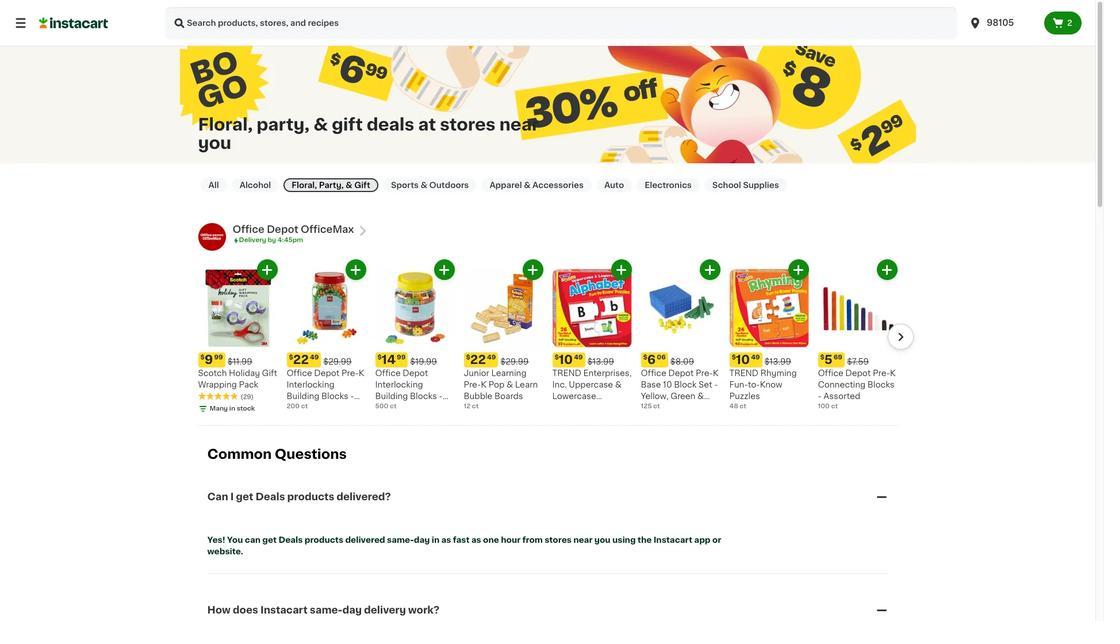 Task type: vqa. For each thing, say whether or not it's contained in the screenshot.


Task type: describe. For each thing, give the bounding box(es) containing it.
junior learning pre-k pop & learn bubble boards 12 ct
[[464, 370, 538, 410]]

the
[[638, 536, 652, 544]]

product group containing 9
[[198, 260, 278, 414]]

$ 10 49 $13.99 trend rhyming fun-to-know puzzles 48 ct
[[730, 354, 797, 410]]

98105 button
[[969, 7, 1038, 39]]

$29.99 inside 'element'
[[501, 358, 529, 366]]

trend enterprises, inc. uppercase & lowercase alphabet fun-to- know puzzles for ages 3 & up
[[553, 370, 632, 435]]

depot for office depot pre-k connecting blocks - assorted 100 ct
[[846, 370, 872, 378]]

(29)
[[241, 394, 254, 401]]

outdoors
[[430, 181, 469, 189]]

connecting
[[819, 381, 866, 389]]

scotch
[[198, 370, 227, 378]]

product group containing 5
[[819, 260, 898, 412]]

$13.99 inside the "$ 10 49 $13.99 trend rhyming fun-to-know puzzles 48 ct"
[[765, 358, 792, 366]]

delivery
[[364, 606, 406, 615]]

$5.69 original price: $7.59 element
[[819, 353, 898, 368]]

stores inside yes! you can get deals products delivered same-day in as fast as one hour from stores near you using the instacart app or website.
[[545, 536, 572, 544]]

add image for 22
[[526, 263, 540, 277]]

bubble
[[464, 393, 493, 401]]

products inside the can i get deals products delivered? dropdown button
[[287, 493, 335, 502]]

$ 22 49
[[466, 354, 496, 366]]

ct inside 'junior learning pre-k pop & learn bubble boards 12 ct'
[[472, 404, 479, 410]]

building inside $ 22 49 $29.99 office depot pre-k interlocking building blocks - assorted
[[287, 393, 320, 401]]

junior
[[464, 370, 490, 378]]

electronics
[[645, 181, 692, 189]]

depot for office depot officemax
[[267, 225, 299, 234]]

apparel
[[490, 181, 522, 189]]

you inside 'floral, party, & gift deals at stores near you'
[[198, 134, 232, 151]]

depot inside $ 22 49 $29.99 office depot pre-k interlocking building blocks - assorted
[[314, 370, 340, 378]]

know inside the "$ 10 49 $13.99 trend rhyming fun-to-know puzzles 48 ct"
[[760, 381, 783, 389]]

office depot pre-k base 10 block set - yellow, green & blue
[[641, 370, 719, 412]]

22 for office depot pre-k interlocking building blocks - assorted
[[293, 354, 309, 366]]

learn
[[516, 381, 538, 389]]

5
[[825, 354, 833, 366]]

2 ct from the left
[[390, 404, 397, 410]]

get inside yes! you can get deals products delivered same-day in as fast as one hour from stores near you using the instacart app or website.
[[263, 536, 277, 544]]

k for office depot pre-k connecting blocks - assorted 100 ct
[[891, 370, 896, 378]]

interlocking inside $ 22 49 $29.99 office depot pre-k interlocking building blocks - assorted
[[287, 381, 335, 389]]

49 for office depot pre-k interlocking building blocks - assorted
[[310, 355, 319, 361]]

blocks inside office depot pre-k connecting blocks - assorted 100 ct
[[868, 381, 895, 389]]

6
[[648, 354, 656, 366]]

ct inside the "$ 10 49 $13.99 trend rhyming fun-to-know puzzles 48 ct"
[[740, 404, 747, 410]]

trend inside the "$ 10 49 $13.99 trend rhyming fun-to-know puzzles 48 ct"
[[730, 370, 759, 378]]

office for office depot pre-k base 10 block set - yellow, green & blue
[[641, 370, 667, 378]]

yellow,
[[641, 393, 669, 401]]

same- inside dropdown button
[[310, 606, 343, 615]]

many in stock
[[210, 406, 255, 412]]

day inside yes! you can get deals products delivered same-day in as fast as one hour from stores near you using the instacart app or website.
[[414, 536, 430, 544]]

add image for 22
[[349, 263, 363, 277]]

9
[[205, 354, 213, 366]]

2
[[1068, 19, 1073, 27]]

office depot officemax
[[233, 225, 354, 234]]

floral, party, & gift deals at stores near you
[[198, 116, 539, 151]]

assorted inside office depot pre-k connecting blocks - assorted 100 ct
[[824, 393, 861, 401]]

products inside yes! you can get deals products delivered same-day in as fast as one hour from stores near you using the instacart app or website.
[[305, 536, 344, 544]]

pre- for office depot pre-k connecting blocks - assorted 100 ct
[[874, 370, 891, 378]]

- inside office depot interlocking building blocks - assorted colors
[[439, 393, 443, 401]]

inc.
[[553, 381, 567, 389]]

add image for 10
[[615, 263, 629, 277]]

at
[[419, 116, 436, 133]]

depot for office depot interlocking building blocks - assorted colors
[[403, 370, 428, 378]]

2 product group from the left
[[287, 260, 366, 412]]

$ for trend rhyming fun-to-know puzzles
[[732, 355, 736, 361]]

alcohol
[[240, 181, 271, 189]]

delivered
[[345, 536, 385, 544]]

deals inside yes! you can get deals products delivered same-day in as fast as one hour from stores near you using the instacart app or website.
[[279, 536, 303, 544]]

supplies
[[744, 181, 780, 189]]

common questions
[[207, 449, 347, 461]]

auto
[[605, 181, 624, 189]]

0 vertical spatial gift
[[355, 181, 371, 189]]

fun- inside the "$ 10 49 $13.99 trend rhyming fun-to-know puzzles 48 ct"
[[730, 381, 748, 389]]

99 for 9
[[214, 355, 223, 361]]

get inside dropdown button
[[236, 493, 253, 502]]

& right "3"
[[583, 427, 589, 435]]

delivered?
[[337, 493, 391, 502]]

day inside dropdown button
[[343, 606, 362, 615]]

98105 button
[[962, 7, 1045, 39]]

instacart logo image
[[39, 16, 108, 30]]

in inside yes! you can get deals products delivered same-day in as fast as one hour from stores near you using the instacart app or website.
[[432, 536, 440, 544]]

can
[[245, 536, 261, 544]]

& right party,
[[346, 181, 353, 189]]

add image for 14
[[437, 263, 452, 277]]

boards
[[495, 393, 523, 401]]

colors
[[414, 404, 441, 412]]

base
[[641, 381, 662, 389]]

ct inside office depot pre-k connecting blocks - assorted 100 ct
[[832, 404, 839, 410]]

all
[[209, 181, 219, 189]]

office depot pre-k connecting blocks - assorted 100 ct
[[819, 370, 896, 410]]

k inside $ 22 49 $29.99 office depot pre-k interlocking building blocks - assorted
[[359, 370, 365, 378]]

hour
[[501, 536, 521, 544]]

$8.09
[[671, 358, 695, 366]]

app
[[695, 536, 711, 544]]

Search field
[[166, 7, 958, 39]]

add image for 6
[[703, 263, 718, 277]]

near inside yes! you can get deals products delivered same-day in as fast as one hour from stores near you using the instacart app or website.
[[574, 536, 593, 544]]

can i get deals products delivered? button
[[207, 477, 889, 518]]

depot for office depot pre-k base 10 block set - yellow, green & blue
[[669, 370, 694, 378]]

holiday
[[229, 370, 260, 378]]

apparel & accessories link
[[482, 178, 592, 192]]

auto link
[[597, 178, 632, 192]]

you inside yes! you can get deals products delivered same-day in as fast as one hour from stores near you using the instacart app or website.
[[595, 536, 611, 544]]

office inside $ 22 49 $29.99 office depot pre-k interlocking building blocks - assorted
[[287, 370, 312, 378]]

sports & outdoors
[[391, 181, 469, 189]]

$ inside $ 9 99 $11.99 scotch holiday gift wrapping pack
[[201, 355, 205, 361]]

product group containing 14
[[375, 260, 455, 412]]

you
[[227, 536, 243, 544]]

assorted inside office depot interlocking building blocks - assorted colors
[[375, 404, 412, 412]]

100
[[819, 404, 830, 410]]

assorted inside $ 22 49 $29.99 office depot pre-k interlocking building blocks - assorted
[[287, 404, 324, 412]]

deals
[[367, 116, 415, 133]]

stock
[[237, 406, 255, 412]]

ages
[[553, 427, 573, 435]]

gift inside $ 9 99 $11.99 scotch holiday gift wrapping pack
[[262, 370, 278, 378]]

up
[[591, 427, 603, 435]]

deals inside the can i get deals products delivered? dropdown button
[[256, 493, 285, 502]]

office depot interlocking building blocks - assorted colors
[[375, 370, 443, 412]]

blue
[[641, 404, 659, 412]]

i
[[231, 493, 234, 502]]

wrapping
[[198, 381, 237, 389]]

floral, for floral, party, & gift deals at stores near you
[[198, 116, 253, 133]]

instacart inside yes! you can get deals products delivered same-day in as fast as one hour from stores near you using the instacart app or website.
[[654, 536, 693, 544]]

& inside 'floral, party, & gift deals at stores near you'
[[314, 116, 328, 133]]

know inside trend enterprises, inc. uppercase & lowercase alphabet fun-to- know puzzles for ages 3 & up
[[553, 416, 575, 424]]

$ for 5
[[821, 355, 825, 361]]

for
[[610, 416, 621, 424]]

7 product group from the left
[[730, 260, 809, 412]]

12
[[464, 404, 471, 410]]

same- inside yes! you can get deals products delivered same-day in as fast as one hour from stores near you using the instacart app or website.
[[387, 536, 414, 544]]

fun- inside trend enterprises, inc. uppercase & lowercase alphabet fun-to- know puzzles for ages 3 & up
[[591, 404, 610, 412]]

3
[[575, 427, 581, 435]]

k for office depot pre-k base 10 block set - yellow, green & blue
[[713, 370, 719, 378]]

2 button
[[1045, 12, 1082, 35]]

98105
[[987, 18, 1015, 27]]

set
[[699, 381, 713, 389]]

floral, party, & gift deals at stores near you main content
[[0, 0, 1096, 621]]

trend inside trend enterprises, inc. uppercase & lowercase alphabet fun-to- know puzzles for ages 3 & up
[[553, 370, 582, 378]]

office inside office depot pre-k connecting blocks - assorted 100 ct
[[819, 370, 844, 378]]

49 for 22
[[487, 355, 496, 361]]

puzzles inside trend enterprises, inc. uppercase & lowercase alphabet fun-to- know puzzles for ages 3 & up
[[577, 416, 608, 424]]

10 for trend rhyming fun-to-know puzzles
[[736, 354, 750, 366]]

10 for 10
[[559, 354, 573, 366]]

how does instacart same-day delivery work? button
[[207, 590, 889, 621]]

$22.49 original price: $29.99 element for learning
[[464, 353, 544, 368]]

blocks inside $ 22 49 $29.99 office depot pre-k interlocking building blocks - assorted
[[322, 393, 349, 401]]



Task type: locate. For each thing, give the bounding box(es) containing it.
1 horizontal spatial in
[[432, 536, 440, 544]]

2 horizontal spatial blocks
[[868, 381, 895, 389]]

0 vertical spatial products
[[287, 493, 335, 502]]

$ left 69
[[821, 355, 825, 361]]

$ left 06 on the bottom right of the page
[[644, 355, 648, 361]]

2 $29.99 from the left
[[501, 358, 529, 366]]

school supplies link
[[705, 178, 788, 192]]

puzzles
[[730, 393, 761, 401], [577, 416, 608, 424]]

10 right "base"
[[664, 381, 673, 389]]

0 vertical spatial stores
[[440, 116, 496, 133]]

2 add image from the left
[[526, 263, 540, 277]]

$13.99
[[588, 358, 615, 366], [765, 358, 792, 366]]

office inside office depot interlocking building blocks - assorted colors
[[375, 370, 401, 378]]

how
[[207, 606, 231, 615]]

2 49 from the left
[[487, 355, 496, 361]]

1 horizontal spatial trend
[[730, 370, 759, 378]]

& left gift on the left top of page
[[314, 116, 328, 133]]

0 vertical spatial floral,
[[198, 116, 253, 133]]

trend up inc. at the bottom right
[[553, 370, 582, 378]]

depot inside office depot interlocking building blocks - assorted colors
[[403, 370, 428, 378]]

products down questions
[[287, 493, 335, 502]]

99 right 14
[[397, 355, 406, 361]]

1 horizontal spatial floral,
[[292, 181, 317, 189]]

0 horizontal spatial gift
[[262, 370, 278, 378]]

office up delivery
[[233, 225, 265, 234]]

office depot officemax image
[[198, 223, 226, 251]]

fun- up 48
[[730, 381, 748, 389]]

to- inside trend enterprises, inc. uppercase & lowercase alphabet fun-to- know puzzles for ages 3 & up
[[610, 404, 622, 412]]

sports & outdoors link
[[383, 178, 477, 192]]

1 trend from the left
[[553, 370, 582, 378]]

1 vertical spatial puzzles
[[577, 416, 608, 424]]

building up 500 ct
[[375, 393, 408, 401]]

6 product group from the left
[[641, 260, 721, 412]]

0 horizontal spatial 99
[[214, 355, 223, 361]]

ct down yellow,
[[654, 404, 660, 410]]

4 add image from the left
[[792, 263, 806, 277]]

2 building from the left
[[375, 393, 408, 401]]

all link
[[201, 178, 227, 192]]

22 up junior
[[471, 354, 486, 366]]

49 for trend rhyming fun-to-know puzzles
[[752, 355, 760, 361]]

$14.99 original price: $19.99 element
[[375, 353, 455, 368]]

products
[[287, 493, 335, 502], [305, 536, 344, 544]]

instacart right does
[[261, 606, 308, 615]]

trend up 48
[[730, 370, 759, 378]]

1 interlocking from the left
[[287, 381, 335, 389]]

know up ages
[[553, 416, 575, 424]]

school
[[713, 181, 742, 189]]

puzzles up 48
[[730, 393, 761, 401]]

pre- inside 'office depot pre-k base 10 block set - yellow, green & blue'
[[696, 370, 713, 378]]

22 for 22
[[471, 354, 486, 366]]

0 horizontal spatial you
[[198, 134, 232, 151]]

party,
[[257, 116, 310, 133]]

$ 5 69
[[821, 354, 843, 366]]

1 $13.99 from the left
[[588, 358, 615, 366]]

0 vertical spatial to-
[[748, 381, 760, 389]]

1 building from the left
[[287, 393, 320, 401]]

1 $29.99 from the left
[[324, 358, 352, 366]]

1 horizontal spatial gift
[[355, 181, 371, 189]]

48
[[730, 404, 739, 410]]

1 horizontal spatial to-
[[748, 381, 760, 389]]

day
[[414, 536, 430, 544], [343, 606, 362, 615]]

$22.49 original price: $29.99 element
[[287, 353, 366, 368], [464, 353, 544, 368]]

$11.99
[[228, 358, 252, 366]]

0 horizontal spatial same-
[[310, 606, 343, 615]]

$10.49 original price: $13.99 element up rhyming
[[730, 353, 809, 368]]

fun- up up
[[591, 404, 610, 412]]

1 horizontal spatial $10.49 original price: $13.99 element
[[730, 353, 809, 368]]

99 right 9
[[214, 355, 223, 361]]

$ inside $ 22 49 $29.99 office depot pre-k interlocking building blocks - assorted
[[289, 355, 293, 361]]

$ for office depot pre-k interlocking building blocks - assorted
[[289, 355, 293, 361]]

1 add image from the left
[[260, 263, 274, 277]]

10
[[559, 354, 573, 366], [736, 354, 750, 366], [664, 381, 673, 389]]

49 inside $ 22 49 $29.99 office depot pre-k interlocking building blocks - assorted
[[310, 355, 319, 361]]

3 product group from the left
[[375, 260, 455, 412]]

near
[[500, 116, 539, 133], [574, 536, 593, 544]]

$22.49 original price: $29.99 element for 22
[[287, 353, 366, 368]]

5 ct from the left
[[740, 404, 747, 410]]

ct right 500
[[390, 404, 397, 410]]

125 ct
[[641, 404, 660, 410]]

$6.06 original price: $8.09 element
[[641, 353, 721, 368]]

ct right the 200 in the left of the page
[[301, 404, 308, 410]]

& down set
[[698, 393, 704, 401]]

1 vertical spatial fun-
[[591, 404, 610, 412]]

0 horizontal spatial fun-
[[591, 404, 610, 412]]

1 vertical spatial gift
[[262, 370, 278, 378]]

learning
[[492, 370, 527, 378]]

None search field
[[166, 7, 958, 39]]

2 interlocking from the left
[[375, 381, 423, 389]]

$ for 10
[[555, 355, 559, 361]]

$ inside $ 22 49
[[466, 355, 471, 361]]

& right the sports
[[421, 181, 428, 189]]

$ inside $ 5 69
[[821, 355, 825, 361]]

day left delivery
[[343, 606, 362, 615]]

1 vertical spatial stores
[[545, 536, 572, 544]]

-
[[715, 381, 718, 389], [351, 393, 354, 401], [439, 393, 443, 401], [819, 393, 822, 401]]

1 horizontal spatial blocks
[[410, 393, 437, 401]]

add image for 5
[[880, 263, 895, 277]]

gift
[[332, 116, 363, 133]]

2 $22.49 original price: $29.99 element from the left
[[464, 353, 544, 368]]

rhyming
[[761, 370, 797, 378]]

product group
[[198, 260, 278, 414], [287, 260, 366, 412], [375, 260, 455, 412], [464, 260, 544, 412], [553, 260, 632, 435], [641, 260, 721, 412], [730, 260, 809, 412], [819, 260, 898, 412]]

using
[[613, 536, 636, 544]]

1 as from the left
[[442, 536, 451, 544]]

office down 14
[[375, 370, 401, 378]]

$13.99 up rhyming
[[765, 358, 792, 366]]

$ up inc. at the bottom right
[[555, 355, 559, 361]]

know
[[760, 381, 783, 389], [553, 416, 575, 424]]

1 vertical spatial you
[[595, 536, 611, 544]]

stores
[[440, 116, 496, 133], [545, 536, 572, 544]]

yes!
[[207, 536, 225, 544]]

lowercase
[[553, 393, 597, 401]]

1 horizontal spatial you
[[595, 536, 611, 544]]

gift right holiday
[[262, 370, 278, 378]]

get
[[236, 493, 253, 502], [263, 536, 277, 544]]

4 ct from the left
[[654, 404, 660, 410]]

from
[[523, 536, 543, 544]]

stores inside 'floral, party, & gift deals at stores near you'
[[440, 116, 496, 133]]

1 vertical spatial near
[[574, 536, 593, 544]]

0 horizontal spatial instacart
[[261, 606, 308, 615]]

enterprises,
[[584, 370, 632, 378]]

3 add image from the left
[[615, 263, 629, 277]]

instacart
[[654, 536, 693, 544], [261, 606, 308, 615]]

0 vertical spatial you
[[198, 134, 232, 151]]

$ up junior
[[466, 355, 471, 361]]

0 horizontal spatial floral,
[[198, 116, 253, 133]]

22 inside $ 22 49 $29.99 office depot pre-k interlocking building blocks - assorted
[[293, 354, 309, 366]]

0 horizontal spatial 22
[[293, 354, 309, 366]]

3 add image from the left
[[703, 263, 718, 277]]

one
[[483, 536, 499, 544]]

$ 6 06
[[644, 354, 666, 366]]

5 product group from the left
[[553, 260, 632, 435]]

$19.99
[[410, 358, 437, 366]]

blocks inside office depot interlocking building blocks - assorted colors
[[410, 393, 437, 401]]

1 $10.49 original price: $13.99 element from the left
[[553, 353, 632, 368]]

k for junior learning pre-k pop & learn bubble boards 12 ct
[[481, 381, 487, 389]]

0 horizontal spatial know
[[553, 416, 575, 424]]

1 vertical spatial know
[[553, 416, 575, 424]]

sports
[[391, 181, 419, 189]]

in inside the product group
[[230, 406, 235, 412]]

work?
[[408, 606, 440, 615]]

1 horizontal spatial puzzles
[[730, 393, 761, 401]]

8 $ from the left
[[821, 355, 825, 361]]

to-
[[748, 381, 760, 389], [610, 404, 622, 412]]

can
[[207, 493, 228, 502]]

1 22 from the left
[[293, 354, 309, 366]]

stores right at
[[440, 116, 496, 133]]

0 horizontal spatial to-
[[610, 404, 622, 412]]

1 horizontal spatial 22
[[471, 354, 486, 366]]

$ for 14
[[378, 355, 382, 361]]

0 vertical spatial day
[[414, 536, 430, 544]]

by
[[268, 237, 276, 243]]

1 99 from the left
[[214, 355, 223, 361]]

alphabet
[[553, 404, 589, 412]]

products left delivered
[[305, 536, 344, 544]]

ct right the 12
[[472, 404, 479, 410]]

$ 14 99
[[378, 354, 406, 366]]

1 ct from the left
[[301, 404, 308, 410]]

pop
[[489, 381, 505, 389]]

building
[[287, 393, 320, 401], [375, 393, 408, 401]]

fun-
[[730, 381, 748, 389], [591, 404, 610, 412]]

instacart right 'the'
[[654, 536, 693, 544]]

$29.99 up learning
[[501, 358, 529, 366]]

floral, party, & gift link
[[284, 178, 379, 192]]

green
[[671, 393, 696, 401]]

building inside office depot interlocking building blocks - assorted colors
[[375, 393, 408, 401]]

many
[[210, 406, 228, 412]]

2 add image from the left
[[349, 263, 363, 277]]

apparel & accessories
[[490, 181, 584, 189]]

1 add image from the left
[[437, 263, 452, 277]]

k inside 'office depot pre-k base 10 block set - yellow, green & blue'
[[713, 370, 719, 378]]

8 product group from the left
[[819, 260, 898, 412]]

assorted left colors
[[375, 404, 412, 412]]

can i get deals products delivered?
[[207, 493, 391, 502]]

1 horizontal spatial $13.99
[[765, 358, 792, 366]]

4 product group from the left
[[464, 260, 544, 412]]

1 vertical spatial floral,
[[292, 181, 317, 189]]

1 vertical spatial get
[[263, 536, 277, 544]]

k inside 'junior learning pre-k pop & learn bubble boards 12 ct'
[[481, 381, 487, 389]]

1 horizontal spatial same-
[[387, 536, 414, 544]]

$10.49 original price: $13.99 element
[[553, 353, 632, 368], [730, 353, 809, 368]]

gift
[[355, 181, 371, 189], [262, 370, 278, 378]]

get right can
[[263, 536, 277, 544]]

1 $ from the left
[[201, 355, 205, 361]]

k inside office depot pre-k connecting blocks - assorted 100 ct
[[891, 370, 896, 378]]

$ 9 99 $11.99 scotch holiday gift wrapping pack
[[198, 354, 278, 389]]

$ inside the "$ 10 49 $13.99 trend rhyming fun-to-know puzzles 48 ct"
[[732, 355, 736, 361]]

1 horizontal spatial instacart
[[654, 536, 693, 544]]

$10.49 original price: $13.99 element up enterprises,
[[553, 353, 632, 368]]

0 horizontal spatial $10.49 original price: $13.99 element
[[553, 353, 632, 368]]

instacart inside how does instacart same-day delivery work? dropdown button
[[261, 606, 308, 615]]

2 99 from the left
[[397, 355, 406, 361]]

$29.99 inside $ 22 49 $29.99 office depot pre-k interlocking building blocks - assorted
[[324, 358, 352, 366]]

$ inside $ 6 06
[[644, 355, 648, 361]]

1 vertical spatial deals
[[279, 536, 303, 544]]

office for office depot interlocking building blocks - assorted colors
[[375, 370, 401, 378]]

you left using
[[595, 536, 611, 544]]

3 49 from the left
[[574, 355, 583, 361]]

pre- inside $ 22 49 $29.99 office depot pre-k interlocking building blocks - assorted
[[342, 370, 359, 378]]

0 horizontal spatial trend
[[553, 370, 582, 378]]

0 horizontal spatial stores
[[440, 116, 496, 133]]

0 horizontal spatial $13.99
[[588, 358, 615, 366]]

1 horizontal spatial stores
[[545, 536, 572, 544]]

item carousel region
[[182, 260, 914, 435]]

7 $ from the left
[[732, 355, 736, 361]]

1 vertical spatial day
[[343, 606, 362, 615]]

trend
[[553, 370, 582, 378], [730, 370, 759, 378]]

- inside 'office depot pre-k base 10 block set - yellow, green & blue'
[[715, 381, 718, 389]]

stores right from
[[545, 536, 572, 544]]

assorted up questions
[[287, 404, 324, 412]]

$ for 6
[[644, 355, 648, 361]]

pre-
[[342, 370, 359, 378], [696, 370, 713, 378], [874, 370, 891, 378], [464, 381, 481, 389]]

$ up 48
[[732, 355, 736, 361]]

common
[[207, 449, 272, 461]]

2 $ from the left
[[289, 355, 293, 361]]

6 ct from the left
[[832, 404, 839, 410]]

0 vertical spatial same-
[[387, 536, 414, 544]]

1 vertical spatial same-
[[310, 606, 343, 615]]

1 horizontal spatial 99
[[397, 355, 406, 361]]

1 49 from the left
[[310, 355, 319, 361]]

office down $ 5 69
[[819, 370, 844, 378]]

$ inside '$ 14 99'
[[378, 355, 382, 361]]

party,
[[319, 181, 344, 189]]

2 22 from the left
[[471, 354, 486, 366]]

$ up the 200 in the left of the page
[[289, 355, 293, 361]]

in left stock
[[230, 406, 235, 412]]

1 vertical spatial instacart
[[261, 606, 308, 615]]

add image
[[437, 263, 452, 277], [526, 263, 540, 277], [703, 263, 718, 277], [792, 263, 806, 277]]

$13.99 up enterprises,
[[588, 358, 615, 366]]

1 vertical spatial to-
[[610, 404, 622, 412]]

0 vertical spatial in
[[230, 406, 235, 412]]

as left one
[[472, 536, 482, 544]]

interlocking up 500 ct
[[375, 381, 423, 389]]

2 horizontal spatial assorted
[[824, 393, 861, 401]]

10 inside the "$ 10 49 $13.99 trend rhyming fun-to-know puzzles 48 ct"
[[736, 354, 750, 366]]

officemax
[[301, 225, 354, 234]]

pre- for office depot pre-k base 10 block set - yellow, green & blue
[[696, 370, 713, 378]]

you up all "link"
[[198, 134, 232, 151]]

depot inside office depot pre-k connecting blocks - assorted 100 ct
[[846, 370, 872, 378]]

office for office depot officemax
[[233, 225, 265, 234]]

deals right i
[[256, 493, 285, 502]]

4:45pm
[[278, 237, 303, 243]]

0 horizontal spatial 10
[[559, 354, 573, 366]]

125
[[641, 404, 652, 410]]

2 as from the left
[[472, 536, 482, 544]]

0 horizontal spatial near
[[500, 116, 539, 133]]

49 for 10
[[574, 355, 583, 361]]

0 horizontal spatial interlocking
[[287, 381, 335, 389]]

1 horizontal spatial as
[[472, 536, 482, 544]]

$9.99 original price: $11.99 element
[[198, 353, 278, 368]]

0 horizontal spatial $29.99
[[324, 358, 352, 366]]

1 vertical spatial in
[[432, 536, 440, 544]]

0 vertical spatial puzzles
[[730, 393, 761, 401]]

6 $ from the left
[[644, 355, 648, 361]]

1 product group from the left
[[198, 260, 278, 414]]

$ up office depot interlocking building blocks - assorted colors
[[378, 355, 382, 361]]

to- inside the "$ 10 49 $13.99 trend rhyming fun-to-know puzzles 48 ct"
[[748, 381, 760, 389]]

or
[[713, 536, 722, 544]]

$ 22 49 $29.99 office depot pre-k interlocking building blocks - assorted
[[287, 354, 365, 412]]

1 horizontal spatial $29.99
[[501, 358, 529, 366]]

49 inside the $ 10 49
[[574, 355, 583, 361]]

floral, inside 'floral, party, & gift deals at stores near you'
[[198, 116, 253, 133]]

floral, for floral, party, & gift
[[292, 181, 317, 189]]

pre- inside 'junior learning pre-k pop & learn bubble boards 12 ct'
[[464, 381, 481, 389]]

49 inside the "$ 10 49 $13.99 trend rhyming fun-to-know puzzles 48 ct"
[[752, 355, 760, 361]]

1 horizontal spatial building
[[375, 393, 408, 401]]

assorted down the connecting
[[824, 393, 861, 401]]

3 ct from the left
[[472, 404, 479, 410]]

delivery
[[239, 237, 266, 243]]

office up "base"
[[641, 370, 667, 378]]

0 horizontal spatial building
[[287, 393, 320, 401]]

pre- inside office depot pre-k connecting blocks - assorted 100 ct
[[874, 370, 891, 378]]

interlocking inside office depot interlocking building blocks - assorted colors
[[375, 381, 423, 389]]

deals
[[256, 493, 285, 502], [279, 536, 303, 544]]

$10.49 original price: $13.99 element for trend rhyming fun-to-know puzzles
[[730, 353, 809, 368]]

to- right set
[[748, 381, 760, 389]]

$ inside the $ 10 49
[[555, 355, 559, 361]]

1 horizontal spatial $22.49 original price: $29.99 element
[[464, 353, 544, 368]]

puzzles up up
[[577, 416, 608, 424]]

2 $10.49 original price: $13.99 element from the left
[[730, 353, 809, 368]]

add image for 9
[[260, 263, 274, 277]]

2 horizontal spatial 10
[[736, 354, 750, 366]]

0 horizontal spatial blocks
[[322, 393, 349, 401]]

near inside 'floral, party, & gift deals at stores near you'
[[500, 116, 539, 133]]

1 $22.49 original price: $29.99 element from the left
[[287, 353, 366, 368]]

10 up inc. at the bottom right
[[559, 354, 573, 366]]

& down learning
[[507, 381, 513, 389]]

building up 200 ct
[[287, 393, 320, 401]]

10 up 48
[[736, 354, 750, 366]]

get right i
[[236, 493, 253, 502]]

4 49 from the left
[[752, 355, 760, 361]]

99 inside '$ 14 99'
[[397, 355, 406, 361]]

yes! you can get deals products delivered same-day in as fast as one hour from stores near you using the instacart app or website.
[[207, 536, 724, 556]]

4 add image from the left
[[880, 263, 895, 277]]

200
[[287, 404, 300, 410]]

200 ct
[[287, 404, 308, 410]]

assorted
[[824, 393, 861, 401], [287, 404, 324, 412], [375, 404, 412, 412]]

1 horizontal spatial know
[[760, 381, 783, 389]]

$29.99 left 14
[[324, 358, 352, 366]]

k
[[359, 370, 365, 378], [713, 370, 719, 378], [891, 370, 896, 378], [481, 381, 487, 389]]

to- up for
[[610, 404, 622, 412]]

$22.49 original price: $29.99 element up 200 ct
[[287, 353, 366, 368]]

blocks
[[868, 381, 895, 389], [322, 393, 349, 401], [410, 393, 437, 401]]

$22.49 original price: $29.99 element up learning
[[464, 353, 544, 368]]

0 horizontal spatial as
[[442, 536, 451, 544]]

0 vertical spatial know
[[760, 381, 783, 389]]

0 horizontal spatial in
[[230, 406, 235, 412]]

$ for 22
[[466, 355, 471, 361]]

5 $ from the left
[[555, 355, 559, 361]]

500
[[375, 404, 389, 410]]

depot inside 'office depot pre-k base 10 block set - yellow, green & blue'
[[669, 370, 694, 378]]

0 vertical spatial near
[[500, 116, 539, 133]]

14
[[382, 354, 396, 366]]

interlocking up 200 ct
[[287, 381, 335, 389]]

99 inside $ 9 99 $11.99 scotch holiday gift wrapping pack
[[214, 355, 223, 361]]

2 trend from the left
[[730, 370, 759, 378]]

pre- for junior learning pre-k pop & learn bubble boards 12 ct
[[464, 381, 481, 389]]

2 $13.99 from the left
[[765, 358, 792, 366]]

floral,
[[198, 116, 253, 133], [292, 181, 317, 189]]

day left fast
[[414, 536, 430, 544]]

- inside $ 22 49 $29.99 office depot pre-k interlocking building blocks - assorted
[[351, 393, 354, 401]]

uppercase
[[569, 381, 614, 389]]

ct right 100
[[832, 404, 839, 410]]

0 horizontal spatial day
[[343, 606, 362, 615]]

0 vertical spatial fun-
[[730, 381, 748, 389]]

deals right can
[[279, 536, 303, 544]]

1 horizontal spatial day
[[414, 536, 430, 544]]

as left fast
[[442, 536, 451, 544]]

depot
[[267, 225, 299, 234], [314, 370, 340, 378], [403, 370, 428, 378], [669, 370, 694, 378], [846, 370, 872, 378]]

0 horizontal spatial puzzles
[[577, 416, 608, 424]]

same-
[[387, 536, 414, 544], [310, 606, 343, 615]]

$ up scotch
[[201, 355, 205, 361]]

0 vertical spatial deals
[[256, 493, 285, 502]]

office inside 'office depot pre-k base 10 block set - yellow, green & blue'
[[641, 370, 667, 378]]

- inside office depot pre-k connecting blocks - assorted 100 ct
[[819, 393, 822, 401]]

ct right 48
[[740, 404, 747, 410]]

0 vertical spatial instacart
[[654, 536, 693, 544]]

1 horizontal spatial 10
[[664, 381, 673, 389]]

& inside 'office depot pre-k base 10 block set - yellow, green & blue'
[[698, 393, 704, 401]]

0 vertical spatial get
[[236, 493, 253, 502]]

electronics link
[[637, 178, 700, 192]]

delivery by 4:45pm
[[239, 237, 303, 243]]

0 horizontal spatial $22.49 original price: $29.99 element
[[287, 353, 366, 368]]

& right apparel
[[524, 181, 531, 189]]

1 horizontal spatial interlocking
[[375, 381, 423, 389]]

3 $ from the left
[[378, 355, 382, 361]]

office up 200 ct
[[287, 370, 312, 378]]

floral, party, & gift
[[292, 181, 371, 189]]

in left fast
[[432, 536, 440, 544]]

ct
[[301, 404, 308, 410], [390, 404, 397, 410], [472, 404, 479, 410], [654, 404, 660, 410], [740, 404, 747, 410], [832, 404, 839, 410]]

22 up 200 ct
[[293, 354, 309, 366]]

accessories
[[533, 181, 584, 189]]

1 horizontal spatial near
[[574, 536, 593, 544]]

add image
[[260, 263, 274, 277], [349, 263, 363, 277], [615, 263, 629, 277], [880, 263, 895, 277]]

& down enterprises,
[[616, 381, 622, 389]]

49 inside $ 22 49
[[487, 355, 496, 361]]

1 vertical spatial products
[[305, 536, 344, 544]]

69
[[834, 355, 843, 361]]

puzzles inside the "$ 10 49 $13.99 trend rhyming fun-to-know puzzles 48 ct"
[[730, 393, 761, 401]]

$10.49 original price: $13.99 element for trend enterprises, inc. uppercase & lowercase alphabet fun-to- know puzzles for ages 3 & up
[[553, 353, 632, 368]]

10 inside 'office depot pre-k base 10 block set - yellow, green & blue'
[[664, 381, 673, 389]]

4 $ from the left
[[466, 355, 471, 361]]

0 horizontal spatial get
[[236, 493, 253, 502]]

1 horizontal spatial fun-
[[730, 381, 748, 389]]

gift right party,
[[355, 181, 371, 189]]

how does instacart same-day delivery work?
[[207, 606, 440, 615]]

product group containing 6
[[641, 260, 721, 412]]

1 horizontal spatial assorted
[[375, 404, 412, 412]]

1 horizontal spatial get
[[263, 536, 277, 544]]

know down rhyming
[[760, 381, 783, 389]]

99 for 14
[[397, 355, 406, 361]]

0 horizontal spatial assorted
[[287, 404, 324, 412]]

& inside 'junior learning pre-k pop & learn bubble boards 12 ct'
[[507, 381, 513, 389]]



